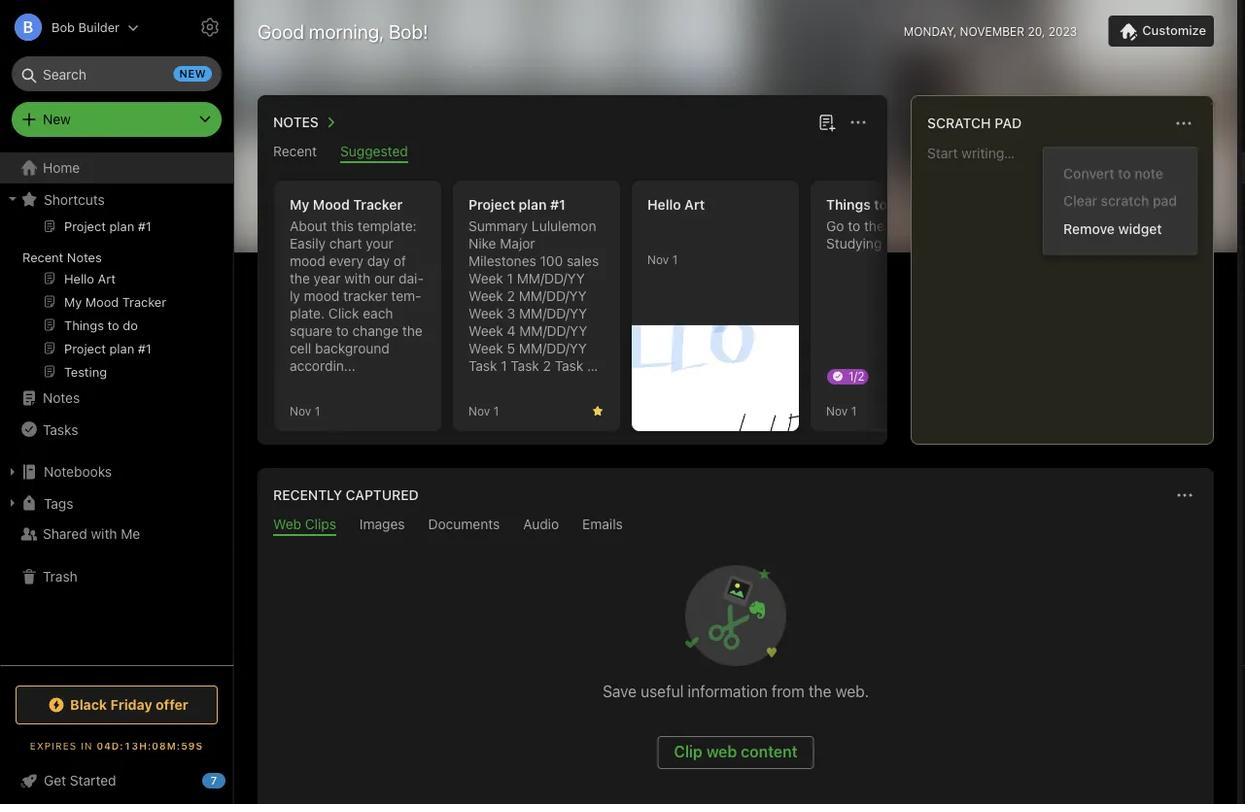 Task type: describe. For each thing, give the bounding box(es) containing it.
more actions image for scratch pad
[[1172, 112, 1196, 135]]

widget
[[1118, 221, 1162, 237]]

art
[[684, 197, 705, 213]]

sales
[[567, 253, 599, 269]]

web
[[706, 743, 737, 762]]

1 horizontal spatial 3
[[587, 358, 596, 374]]

tracker
[[343, 288, 387, 304]]

ly
[[290, 271, 424, 304]]

change
[[352, 323, 399, 339]]

project
[[468, 197, 515, 213]]

things
[[826, 197, 871, 213]]

bob builder
[[52, 20, 120, 35]]

new search field
[[25, 56, 212, 91]]

the down "tem"
[[402, 323, 423, 339]]

about
[[290, 218, 327, 234]]

#1
[[550, 197, 566, 213]]

easily
[[290, 236, 326, 252]]

notebooks link
[[0, 457, 232, 488]]

2023
[[1048, 24, 1077, 38]]

started
[[70, 773, 116, 789]]

good
[[258, 19, 304, 42]]

5
[[507, 341, 515, 357]]

in
[[81, 741, 93, 752]]

save useful information from the web.
[[603, 683, 869, 701]]

bob!
[[389, 19, 428, 42]]

clips
[[305, 517, 336, 533]]

4 week from the top
[[468, 323, 503, 339]]

dai
[[399, 271, 424, 287]]

suggested tab panel
[[258, 163, 1245, 445]]

each
[[363, 306, 393, 322]]

november
[[960, 24, 1025, 38]]

1 vertical spatial mood
[[304, 288, 340, 304]]

clip
[[674, 743, 703, 762]]

do
[[891, 197, 908, 213]]

customize button
[[1108, 16, 1214, 47]]

plate.
[[290, 288, 421, 322]]

pad
[[995, 115, 1022, 131]]

web.
[[835, 683, 869, 701]]

builder
[[78, 20, 120, 35]]

tab list for notes
[[261, 143, 884, 163]]

recent notes group
[[0, 215, 232, 391]]

scratch pad
[[927, 115, 1022, 131]]

shortcuts button
[[0, 184, 232, 215]]

2 vertical spatial notes
[[43, 390, 80, 406]]

day
[[367, 253, 390, 269]]

clear scratch pad link
[[1044, 187, 1196, 215]]

home
[[43, 160, 80, 176]]

shortcuts
[[44, 191, 105, 207]]

your
[[366, 236, 393, 252]]

0 vertical spatial 3
[[507, 306, 515, 322]]

images
[[360, 517, 405, 533]]

settings image
[[198, 16, 222, 39]]

tags
[[44, 495, 73, 511]]

of
[[393, 253, 406, 269]]

audio tab
[[523, 517, 559, 537]]

04d:13h:08m:59s
[[97, 741, 203, 752]]

template:
[[358, 218, 417, 234]]

cell
[[290, 341, 311, 357]]

to inside my mood tracker about this template: easily chart your mood every day of the year with our dai ly mood tracker tem plate. click each square to change the cell background accordin...
[[336, 323, 349, 339]]

convert to note link
[[1044, 159, 1196, 187]]

hello
[[647, 197, 681, 213]]

1 horizontal spatial 2
[[543, 358, 551, 374]]

save
[[603, 683, 637, 701]]

100
[[540, 253, 563, 269]]

get started
[[44, 773, 116, 789]]

information
[[688, 683, 768, 701]]

clear scratch pad
[[1064, 193, 1177, 209]]

lululemon
[[532, 218, 596, 234]]

to inside "dropdown list" menu
[[1118, 165, 1131, 181]]

bob
[[52, 20, 75, 35]]

things to do go to the beach - studying abroad
[[826, 197, 936, 252]]

the inside web clips tab panel
[[809, 683, 831, 701]]

black friday offer
[[70, 697, 188, 713]]

emails
[[582, 517, 623, 533]]

3 week from the top
[[468, 306, 503, 322]]

recent for recent
[[273, 143, 317, 159]]

more actions field for recently captured
[[1171, 482, 1198, 509]]

morning,
[[309, 19, 384, 42]]

1/2
[[849, 369, 865, 383]]

to up studying
[[848, 218, 860, 234]]

new button
[[12, 102, 222, 137]]

emails tab
[[582, 517, 623, 537]]

notes link
[[0, 383, 232, 414]]

shared with me
[[43, 526, 140, 542]]

click
[[328, 306, 359, 322]]

Help and Learning task checklist field
[[0, 766, 233, 797]]

0 vertical spatial 2
[[507, 288, 515, 304]]

convert
[[1064, 165, 1114, 181]]

remove widget link
[[1044, 215, 1196, 243]]

recent tab
[[273, 143, 317, 163]]

2 week from the top
[[468, 288, 503, 304]]

monday, november 20, 2023
[[904, 24, 1077, 38]]

year
[[314, 271, 341, 287]]

0 vertical spatial mood
[[290, 253, 325, 269]]

trash link
[[0, 562, 232, 593]]

web clips tab
[[273, 517, 336, 537]]

more actions image for recently captured
[[1173, 484, 1196, 507]]

recently
[[273, 487, 342, 503]]

convert to note
[[1064, 165, 1163, 181]]

new
[[179, 68, 206, 80]]



Task type: vqa. For each thing, say whether or not it's contained in the screenshot.
SHARED WITH ME link
yes



Task type: locate. For each thing, give the bounding box(es) containing it.
7
[[211, 775, 217, 788]]

the left year
[[290, 271, 310, 287]]

task
[[468, 358, 497, 374], [511, 358, 539, 374], [555, 358, 583, 374], [468, 376, 497, 392]]

home link
[[0, 153, 233, 184]]

1 vertical spatial recent
[[22, 250, 63, 264]]

tracker
[[353, 197, 403, 213]]

my
[[290, 197, 309, 213]]

suggested
[[340, 143, 408, 159]]

recent notes
[[22, 250, 102, 264]]

scratch pad button
[[923, 112, 1022, 135]]

tags button
[[0, 488, 232, 519]]

4 up 5
[[507, 323, 516, 339]]

Start writing… text field
[[927, 145, 1212, 429]]

clip web content
[[674, 743, 798, 762]]

recently captured
[[273, 487, 419, 503]]

-
[[930, 218, 936, 234]]

tab list containing web clips
[[261, 517, 1210, 537]]

20,
[[1028, 24, 1045, 38]]

1 vertical spatial notes
[[67, 250, 102, 264]]

notes button
[[269, 111, 342, 134]]

notes
[[273, 114, 319, 130], [67, 250, 102, 264], [43, 390, 80, 406]]

3
[[507, 306, 515, 322], [587, 358, 596, 374]]

tasks
[[43, 422, 78, 438]]

the right from
[[809, 683, 831, 701]]

content
[[741, 743, 798, 762]]

images tab
[[360, 517, 405, 537]]

with up the tracker
[[344, 271, 371, 287]]

clip web content button
[[657, 737, 814, 770]]

this
[[331, 218, 354, 234]]

with left me
[[91, 526, 117, 542]]

0 horizontal spatial with
[[91, 526, 117, 542]]

week
[[468, 271, 503, 287], [468, 288, 503, 304], [468, 306, 503, 322], [468, 323, 503, 339], [468, 341, 503, 357]]

black friday offer button
[[16, 686, 218, 725]]

recent inside group
[[22, 250, 63, 264]]

scratch
[[1101, 193, 1149, 209]]

summary
[[468, 218, 528, 234]]

1 vertical spatial 3
[[587, 358, 596, 374]]

offer
[[156, 697, 188, 713]]

remove widget
[[1064, 221, 1162, 237]]

with inside my mood tracker about this template: easily chart your mood every day of the year with our dai ly mood tracker tem plate. click each square to change the cell background accordin...
[[344, 271, 371, 287]]

documents tab
[[428, 517, 500, 537]]

with
[[344, 271, 371, 287], [91, 526, 117, 542]]

suggested tab
[[340, 143, 408, 163]]

0 vertical spatial more actions image
[[1172, 112, 1196, 135]]

click to collapse image
[[226, 769, 241, 792]]

studying
[[826, 236, 882, 252]]

1 vertical spatial tab list
[[261, 517, 1210, 537]]

recent for recent notes
[[22, 250, 63, 264]]

to left do on the right top of page
[[874, 197, 887, 213]]

nike
[[468, 236, 496, 252]]

0 horizontal spatial 2
[[507, 288, 515, 304]]

notes down shortcuts
[[67, 250, 102, 264]]

tab list
[[261, 143, 884, 163], [261, 517, 1210, 537]]

0 vertical spatial with
[[344, 271, 371, 287]]

tab list containing recent
[[261, 143, 884, 163]]

2 tab list from the top
[[261, 517, 1210, 537]]

5 week from the top
[[468, 341, 503, 357]]

notebooks
[[44, 464, 112, 480]]

remove
[[1064, 221, 1115, 237]]

the
[[864, 218, 884, 234], [290, 271, 310, 287], [402, 323, 423, 339], [809, 683, 831, 701]]

to
[[1118, 165, 1131, 181], [874, 197, 887, 213], [848, 218, 860, 234], [336, 323, 349, 339]]

go
[[826, 218, 844, 234]]

Search text field
[[25, 56, 208, 91]]

hello art
[[647, 197, 705, 213]]

shared
[[43, 526, 87, 542]]

friday
[[110, 697, 152, 713]]

notes up tasks
[[43, 390, 80, 406]]

our
[[374, 271, 395, 287]]

with inside tree
[[91, 526, 117, 542]]

mood down year
[[304, 288, 340, 304]]

recent down shortcuts
[[22, 250, 63, 264]]

more actions image
[[847, 111, 870, 134]]

trash
[[43, 569, 77, 585]]

tasks button
[[0, 414, 232, 445]]

to down click
[[336, 323, 349, 339]]

abroad
[[886, 236, 931, 252]]

1 tab list from the top
[[261, 143, 884, 163]]

4 left le...
[[501, 376, 509, 392]]

web clips tab panel
[[258, 537, 1214, 805]]

More actions field
[[845, 109, 872, 136], [1170, 110, 1197, 137], [1171, 482, 1198, 509]]

documents
[[428, 517, 500, 533]]

dropdown list menu
[[1044, 159, 1196, 243]]

expand tags image
[[5, 496, 20, 511]]

0 vertical spatial tab list
[[261, 143, 884, 163]]

plan
[[519, 197, 547, 213]]

to left note
[[1118, 165, 1131, 181]]

1 vertical spatial 2
[[543, 358, 551, 374]]

1 horizontal spatial with
[[344, 271, 371, 287]]

0 horizontal spatial 3
[[507, 306, 515, 322]]

more actions field for scratch pad
[[1170, 110, 1197, 137]]

expires in 04d:13h:08m:59s
[[30, 741, 203, 752]]

clear
[[1064, 193, 1097, 209]]

beach
[[888, 218, 927, 234]]

1 week from the top
[[468, 271, 503, 287]]

my mood tracker about this template: easily chart your mood every day of the year with our dai ly mood tracker tem plate. click each square to change the cell background accordin...
[[290, 197, 424, 374]]

the inside things to do go to the beach - studying abroad
[[864, 218, 884, 234]]

thumbnail image
[[632, 326, 799, 432]]

4
[[507, 323, 516, 339], [501, 376, 509, 392]]

notes inside group
[[67, 250, 102, 264]]

notes up recent tab
[[273, 114, 319, 130]]

le...
[[513, 376, 540, 392]]

tree containing home
[[0, 153, 233, 665]]

get
[[44, 773, 66, 789]]

audio
[[523, 517, 559, 533]]

accordin...
[[290, 358, 356, 374]]

0 horizontal spatial recent
[[22, 250, 63, 264]]

milestones
[[468, 253, 536, 269]]

project plan #1 summary lululemon nike major milestones 100 sales week 1 mm/dd/yy week 2 mm/dd/yy week 3 mm/dd/yy week 4 mm/dd/yy week 5 mm/dd/yy task 1 task 2 task 3 task 4 le...
[[468, 197, 599, 392]]

mood
[[313, 197, 350, 213]]

major
[[500, 236, 535, 252]]

0 vertical spatial notes
[[273, 114, 319, 130]]

pad
[[1153, 193, 1177, 209]]

more actions image
[[1172, 112, 1196, 135], [1173, 484, 1196, 507]]

mm/dd/yy
[[517, 271, 585, 287], [519, 288, 587, 304], [519, 306, 587, 322], [519, 323, 587, 339], [519, 341, 587, 357]]

chart
[[329, 236, 362, 252]]

recently captured button
[[269, 484, 419, 507]]

recent down notes button
[[273, 143, 317, 159]]

tem
[[391, 288, 421, 304]]

web clips
[[273, 517, 336, 533]]

expand notebooks image
[[5, 465, 20, 480]]

1 vertical spatial with
[[91, 526, 117, 542]]

tab list for recently captured
[[261, 517, 1210, 537]]

the up studying
[[864, 218, 884, 234]]

1 vertical spatial more actions image
[[1173, 484, 1196, 507]]

Account field
[[0, 8, 139, 47]]

1 horizontal spatial recent
[[273, 143, 317, 159]]

mood down easily
[[290, 253, 325, 269]]

shared with me link
[[0, 519, 232, 550]]

0 vertical spatial 4
[[507, 323, 516, 339]]

1 vertical spatial 4
[[501, 376, 509, 392]]

notes inside button
[[273, 114, 319, 130]]

new
[[43, 111, 71, 127]]

0 vertical spatial recent
[[273, 143, 317, 159]]

nov 1
[[647, 253, 678, 266], [290, 404, 320, 418], [468, 404, 499, 418], [826, 404, 857, 418]]

tree
[[0, 153, 233, 665]]



